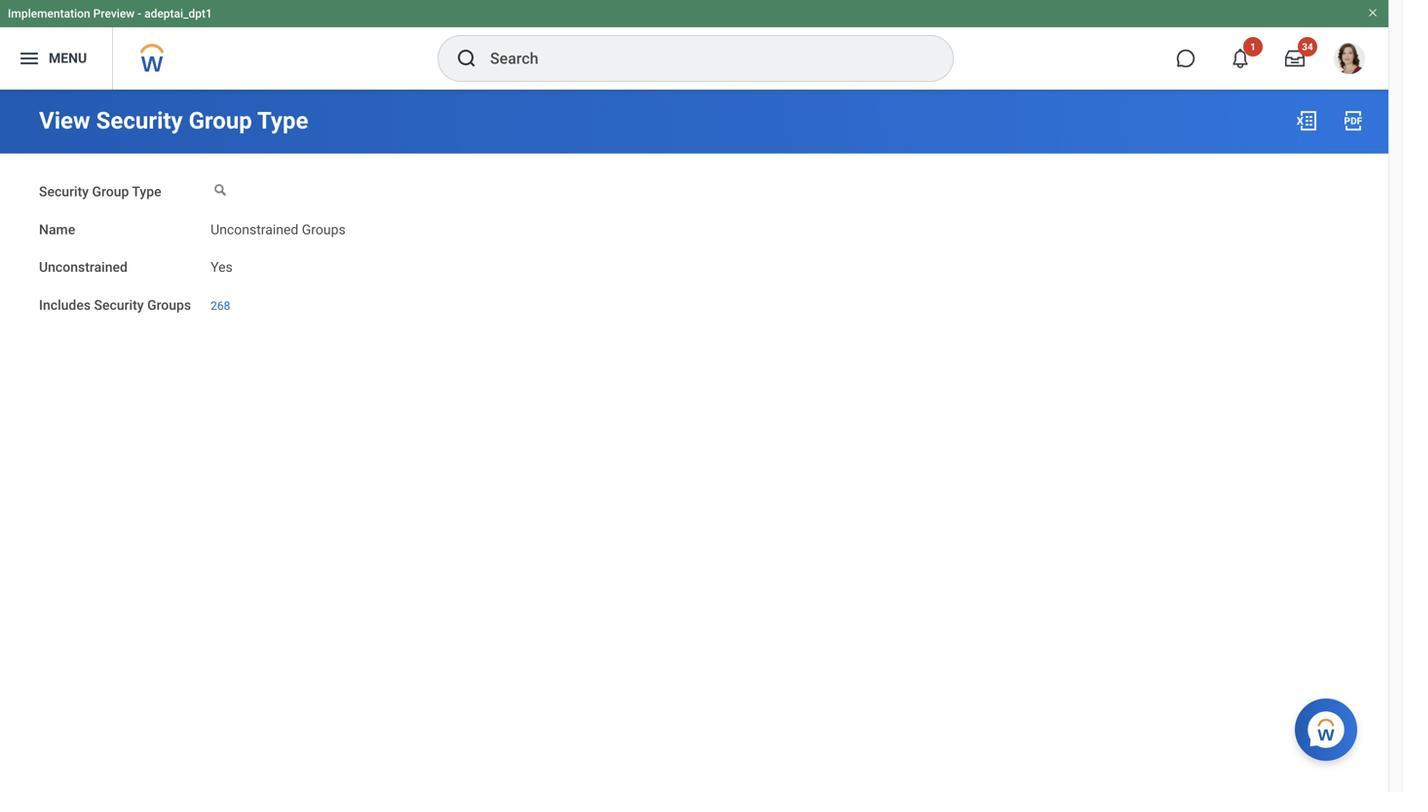 Task type: locate. For each thing, give the bounding box(es) containing it.
implementation preview -   adeptai_dpt1
[[8, 7, 212, 20]]

type
[[257, 107, 309, 135], [132, 184, 161, 200]]

security right the view
[[96, 107, 183, 135]]

34 button
[[1274, 37, 1318, 80]]

view security group type
[[39, 107, 309, 135]]

0 vertical spatial unconstrained
[[211, 222, 299, 238]]

0 vertical spatial groups
[[302, 222, 346, 238]]

1 vertical spatial unconstrained
[[39, 259, 128, 275]]

1 vertical spatial security
[[39, 184, 89, 200]]

unconstrained
[[211, 222, 299, 238], [39, 259, 128, 275]]

0 vertical spatial security
[[96, 107, 183, 135]]

security for includes
[[94, 297, 144, 313]]

1 horizontal spatial group
[[189, 107, 252, 135]]

1 vertical spatial group
[[92, 184, 129, 200]]

notifications large image
[[1231, 49, 1251, 68]]

security up 'name'
[[39, 184, 89, 200]]

yes
[[211, 259, 233, 275]]

security
[[96, 107, 183, 135], [39, 184, 89, 200], [94, 297, 144, 313]]

0 vertical spatial group
[[189, 107, 252, 135]]

includes
[[39, 297, 91, 313]]

unconstrained inside name element
[[211, 222, 299, 238]]

export to excel image
[[1296, 109, 1319, 133]]

0 horizontal spatial groups
[[147, 297, 191, 313]]

0 vertical spatial type
[[257, 107, 309, 135]]

2 vertical spatial security
[[94, 297, 144, 313]]

name
[[39, 222, 75, 238]]

name element
[[211, 210, 346, 239]]

adeptai_dpt1
[[144, 7, 212, 20]]

1 horizontal spatial type
[[257, 107, 309, 135]]

unconstrained up includes
[[39, 259, 128, 275]]

1 horizontal spatial groups
[[302, 222, 346, 238]]

1 vertical spatial type
[[132, 184, 161, 200]]

1 horizontal spatial unconstrained
[[211, 222, 299, 238]]

group
[[189, 107, 252, 135], [92, 184, 129, 200]]

unconstrained groups
[[211, 222, 346, 238]]

unconstrained up unconstrained element in the top of the page
[[211, 222, 299, 238]]

0 horizontal spatial unconstrained
[[39, 259, 128, 275]]

268 button
[[211, 298, 233, 314]]

security right includes
[[94, 297, 144, 313]]

0 horizontal spatial type
[[132, 184, 161, 200]]

groups
[[302, 222, 346, 238], [147, 297, 191, 313]]



Task type: vqa. For each thing, say whether or not it's contained in the screenshot.
view security group type main content
yes



Task type: describe. For each thing, give the bounding box(es) containing it.
menu banner
[[0, 0, 1389, 90]]

close environment banner image
[[1368, 7, 1380, 19]]

Search Workday  search field
[[490, 37, 914, 80]]

unconstrained for unconstrained
[[39, 259, 128, 275]]

0 horizontal spatial group
[[92, 184, 129, 200]]

view
[[39, 107, 90, 135]]

profile logan mcneil image
[[1335, 43, 1366, 78]]

1
[[1251, 41, 1257, 53]]

1 vertical spatial groups
[[147, 297, 191, 313]]

1 button
[[1220, 37, 1264, 80]]

34
[[1303, 41, 1314, 53]]

search image
[[455, 47, 479, 70]]

security for view
[[96, 107, 183, 135]]

groups inside name element
[[302, 222, 346, 238]]

justify image
[[18, 47, 41, 70]]

inbox large image
[[1286, 49, 1305, 68]]

preview
[[93, 7, 135, 20]]

view printable version (pdf) image
[[1343, 109, 1366, 133]]

unconstrained for unconstrained groups
[[211, 222, 299, 238]]

menu
[[49, 50, 87, 66]]

implementation
[[8, 7, 90, 20]]

includes security groups
[[39, 297, 191, 313]]

268
[[211, 299, 230, 313]]

view security group type main content
[[0, 90, 1389, 333]]

menu button
[[0, 27, 112, 90]]

-
[[138, 7, 141, 20]]

unconstrained element
[[211, 248, 233, 277]]

security group type
[[39, 184, 161, 200]]



